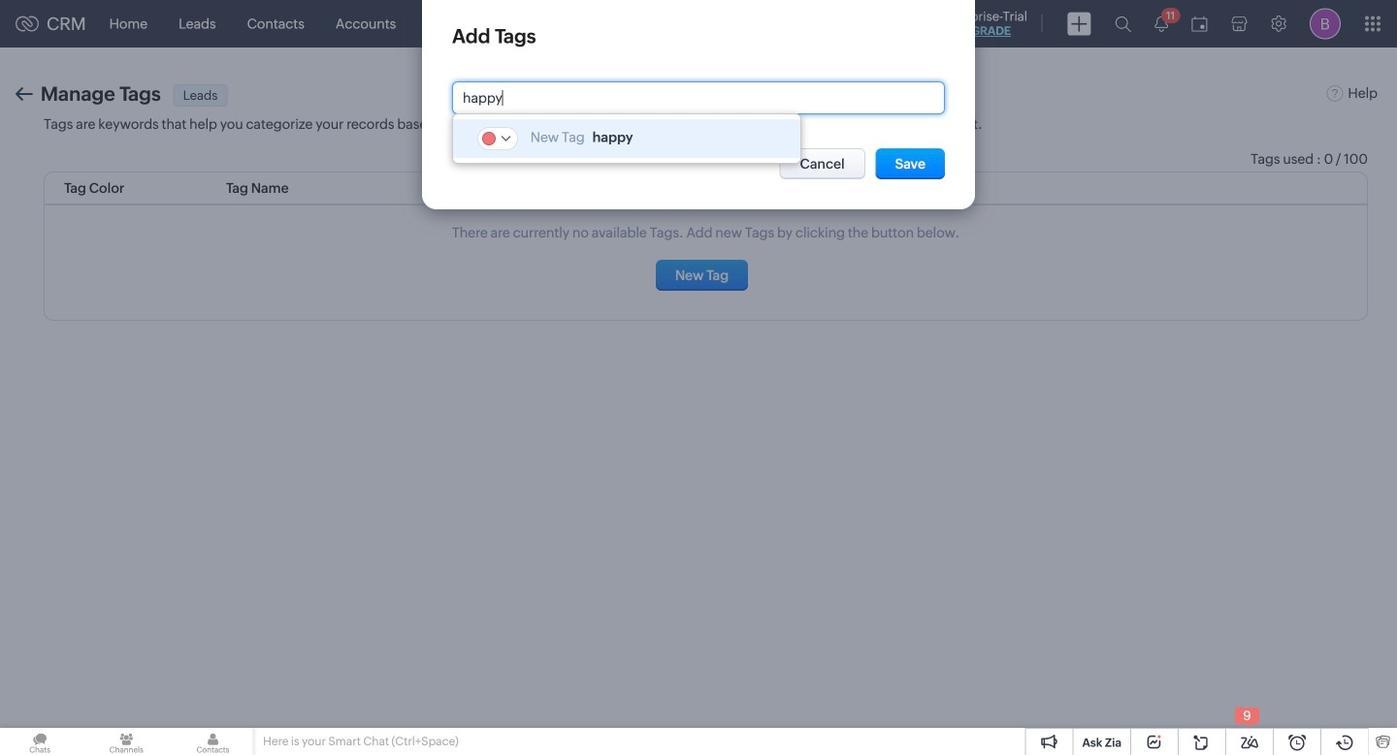 Task type: locate. For each thing, give the bounding box(es) containing it.
list box
[[453, 114, 800, 163]]

chats image
[[0, 729, 80, 756]]

None field
[[452, 81, 945, 114]]

search element
[[1103, 0, 1143, 48]]

profile image
[[1310, 8, 1341, 39]]

option
[[453, 119, 800, 158]]



Task type: describe. For each thing, give the bounding box(es) containing it.
Enter Tags text field
[[463, 90, 911, 106]]

calendar image
[[1191, 16, 1208, 32]]

search image
[[1115, 16, 1131, 32]]

profile element
[[1298, 0, 1352, 47]]

logo image
[[16, 16, 39, 32]]

contacts image
[[173, 729, 253, 756]]

create menu image
[[1067, 12, 1091, 35]]

channels image
[[87, 729, 166, 756]]

create menu element
[[1056, 0, 1103, 47]]

signals element
[[1143, 0, 1180, 48]]



Task type: vqa. For each thing, say whether or not it's contained in the screenshot.
right Source
no



